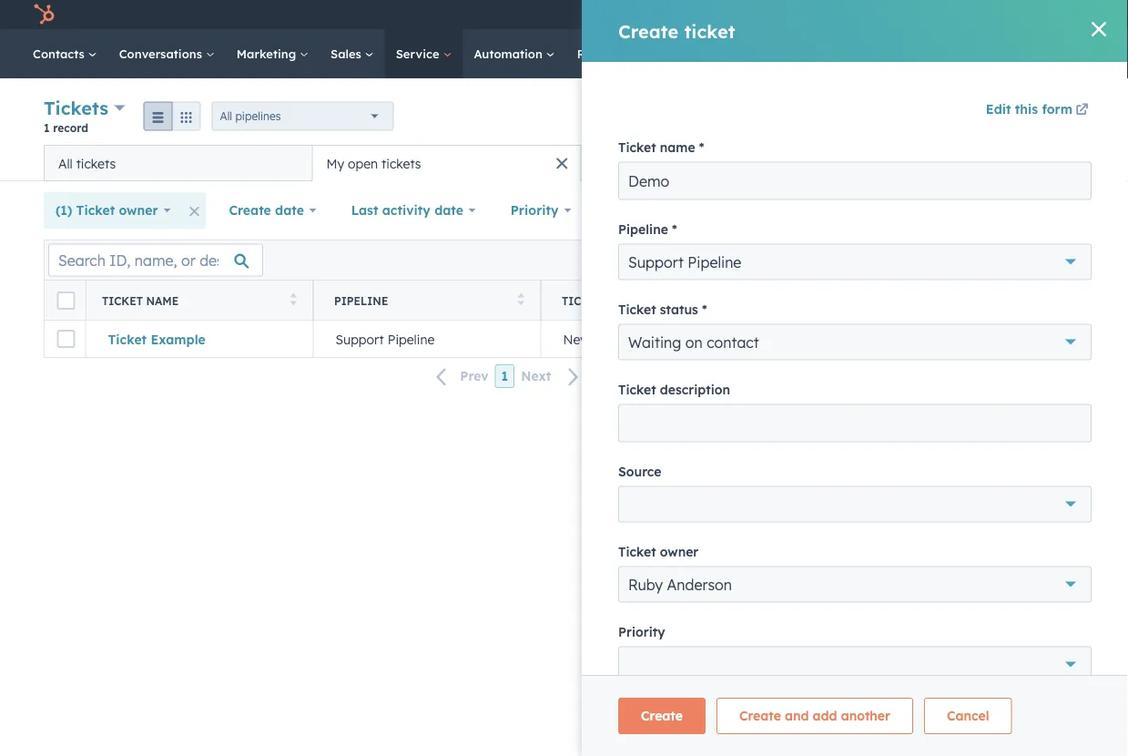 Task type: locate. For each thing, give the bounding box(es) containing it.
all for all views
[[1018, 155, 1034, 171]]

ticket inside popup button
[[76, 202, 115, 218]]

date left last
[[275, 202, 304, 218]]

date inside create date popup button
[[275, 202, 304, 218]]

view inside button
[[1047, 204, 1070, 217]]

filters
[[692, 202, 729, 218]]

press to sort. image
[[290, 293, 297, 306]]

create date
[[229, 202, 304, 218]]

ticket
[[1041, 110, 1070, 124]]

clear
[[774, 202, 807, 218]]

create left 'ticket'
[[1004, 110, 1038, 124]]

all for all tickets
[[58, 155, 73, 171]]

all views
[[1018, 155, 1073, 171]]

all views link
[[1006, 145, 1085, 181]]

support pipeline button
[[313, 321, 541, 357]]

tickets up advanced filters (2)
[[670, 155, 709, 171]]

0 horizontal spatial 1
[[44, 121, 50, 134]]

all inside button
[[58, 155, 73, 171]]

all pipelines
[[220, 109, 281, 123]]

1 vertical spatial view
[[1047, 204, 1070, 217]]

ticket up new
[[562, 294, 603, 308]]

2 horizontal spatial tickets
[[670, 155, 709, 171]]

save view
[[1018, 204, 1070, 217]]

1 horizontal spatial create
[[1004, 110, 1038, 124]]

pipeline right support
[[388, 331, 435, 347]]

edit columns button
[[991, 248, 1081, 272]]

0 vertical spatial 1
[[44, 121, 50, 134]]

search button
[[1078, 38, 1113, 69]]

all inside popup button
[[220, 109, 232, 123]]

ticket for ticket status
[[562, 294, 603, 308]]

ticket right the (1)
[[76, 202, 115, 218]]

per
[[621, 368, 642, 384]]

all down 1 record
[[58, 155, 73, 171]]

marketplaces image
[[865, 8, 882, 25]]

unassigned
[[595, 155, 666, 171]]

(1) ticket owner button
[[44, 192, 183, 229]]

menu
[[721, 0, 1107, 36]]

date right activity
[[435, 202, 464, 218]]

press to sort. element
[[290, 293, 297, 308], [518, 293, 525, 308]]

1 vertical spatial pipeline
[[388, 331, 435, 347]]

my open tickets
[[327, 155, 421, 171]]

new (support pipeline) button
[[541, 321, 769, 357]]

all left pipelines
[[220, 109, 232, 123]]

prev
[[460, 368, 489, 384]]

0 vertical spatial create
[[1004, 110, 1038, 124]]

1 button
[[495, 364, 515, 388]]

settings image
[[935, 8, 951, 25]]

1 inside button
[[502, 368, 509, 384]]

25 per page
[[603, 368, 679, 384]]

3 tickets from the left
[[670, 155, 709, 171]]

ticket down ticket name
[[108, 331, 147, 347]]

contacts link
[[22, 29, 108, 78]]

reporting
[[577, 46, 639, 61]]

ticket
[[76, 202, 115, 218], [102, 294, 143, 308], [562, 294, 603, 308], [108, 331, 147, 347]]

all right clear
[[811, 202, 827, 218]]

1 inside tickets banner
[[44, 121, 50, 134]]

all for all pipelines
[[220, 109, 232, 123]]

service link
[[385, 29, 463, 78]]

0 horizontal spatial press to sort. element
[[290, 293, 297, 308]]

view
[[918, 155, 948, 171], [1047, 204, 1070, 217]]

help button
[[893, 0, 924, 29]]

tickets
[[44, 97, 108, 119]]

owner
[[119, 202, 158, 218]]

tickets inside button
[[670, 155, 709, 171]]

2 press to sort. element from the left
[[518, 293, 525, 308]]

date
[[275, 202, 304, 218], [435, 202, 464, 218]]

(3/5)
[[951, 155, 983, 171]]

view right save
[[1047, 204, 1070, 217]]

1 vertical spatial create
[[229, 202, 271, 218]]

(1) ticket owner
[[56, 202, 158, 218]]

notifications button
[[962, 0, 993, 29]]

pipeline inside button
[[388, 331, 435, 347]]

1
[[44, 121, 50, 134], [502, 368, 509, 384]]

tickets right 'open'
[[382, 155, 421, 171]]

pagination navigation
[[426, 364, 591, 389]]

my open tickets button
[[312, 145, 581, 181]]

next
[[521, 368, 552, 384]]

1 vertical spatial 1
[[502, 368, 509, 384]]

1 tickets from the left
[[76, 155, 116, 171]]

1 horizontal spatial tickets
[[382, 155, 421, 171]]

marketplaces button
[[854, 0, 893, 29]]

all inside 'link'
[[1018, 155, 1034, 171]]

1 right prev
[[502, 368, 509, 384]]

create inside button
[[1004, 110, 1038, 124]]

record
[[53, 121, 88, 134]]

1 horizontal spatial view
[[1047, 204, 1070, 217]]

(support
[[594, 331, 647, 347]]

new
[[564, 331, 591, 347]]

prev button
[[426, 365, 495, 389]]

view inside 'popup button'
[[918, 155, 948, 171]]

ticket left name
[[102, 294, 143, 308]]

all left views
[[1018, 155, 1034, 171]]

create for create date
[[229, 202, 271, 218]]

columns
[[1026, 253, 1069, 267]]

pipeline
[[334, 294, 389, 308], [388, 331, 435, 347]]

0 horizontal spatial create
[[229, 202, 271, 218]]

help image
[[900, 8, 916, 25]]

tickets down "record"
[[76, 155, 116, 171]]

save
[[1018, 204, 1044, 217]]

create
[[1004, 110, 1038, 124], [229, 202, 271, 218]]

tickets inside button
[[76, 155, 116, 171]]

settings link
[[924, 0, 962, 29]]

1 horizontal spatial date
[[435, 202, 464, 218]]

0 vertical spatial view
[[918, 155, 948, 171]]

0 horizontal spatial view
[[918, 155, 948, 171]]

2 date from the left
[[435, 202, 464, 218]]

create inside popup button
[[229, 202, 271, 218]]

clear all button
[[762, 192, 839, 229]]

self
[[1024, 7, 1045, 22]]

self made
[[1024, 7, 1080, 22]]

notifications image
[[969, 8, 986, 25]]

1 horizontal spatial press to sort. element
[[518, 293, 525, 308]]

pipeline up support
[[334, 294, 389, 308]]

1 left "record"
[[44, 121, 50, 134]]

all tickets
[[58, 155, 116, 171]]

2 tickets from the left
[[382, 155, 421, 171]]

0 horizontal spatial date
[[275, 202, 304, 218]]

menu containing self made
[[721, 0, 1107, 36]]

menu item
[[814, 0, 854, 29]]

1 horizontal spatial 1
[[502, 368, 509, 384]]

create ticket button
[[988, 103, 1085, 132]]

ticket for ticket name
[[102, 294, 143, 308]]

1 date from the left
[[275, 202, 304, 218]]

group
[[144, 102, 201, 131]]

0 horizontal spatial tickets
[[76, 155, 116, 171]]

view right add
[[918, 155, 948, 171]]

group inside tickets banner
[[144, 102, 201, 131]]

tickets
[[76, 155, 116, 171], [382, 155, 421, 171], [670, 155, 709, 171]]

all
[[220, 109, 232, 123], [1018, 155, 1034, 171], [58, 155, 73, 171], [811, 202, 827, 218]]

advanced filters (2) button
[[594, 192, 762, 229]]

ticket example
[[108, 331, 206, 347]]

sales
[[331, 46, 365, 61]]

1 for 1 record
[[44, 121, 50, 134]]

tickets button
[[44, 95, 125, 121]]

tickets banner
[[44, 95, 1085, 145]]

new (support pipeline)
[[564, 331, 702, 347]]

create ticket
[[1004, 110, 1070, 124]]

marketing
[[237, 46, 300, 61]]

create down all tickets button
[[229, 202, 271, 218]]



Task type: describe. For each thing, give the bounding box(es) containing it.
1 record
[[44, 121, 88, 134]]

pipeline)
[[651, 331, 702, 347]]

contacts
[[33, 46, 88, 61]]

unassigned tickets
[[595, 155, 709, 171]]

support pipeline
[[336, 331, 435, 347]]

add
[[889, 155, 914, 171]]

add view (3/5)
[[889, 155, 983, 171]]

tickets for all tickets
[[76, 155, 116, 171]]

pipelines
[[235, 109, 281, 123]]

status
[[606, 294, 648, 308]]

tickets for unassigned tickets
[[670, 155, 709, 171]]

page
[[646, 368, 679, 384]]

edit
[[1003, 253, 1023, 267]]

last activity date
[[351, 202, 464, 218]]

self made button
[[993, 0, 1107, 29]]

view for add
[[918, 155, 948, 171]]

automation link
[[463, 29, 567, 78]]

hubspot image
[[33, 4, 55, 26]]

tickets inside button
[[382, 155, 421, 171]]

Search ID, name, or description search field
[[48, 244, 263, 277]]

25 per page button
[[591, 358, 703, 395]]

example
[[151, 331, 206, 347]]

conversations
[[119, 46, 206, 61]]

next button
[[515, 365, 591, 389]]

press to sort. image
[[518, 293, 525, 306]]

open
[[348, 155, 378, 171]]

activity
[[382, 202, 431, 218]]

clear all
[[774, 202, 827, 218]]

(1)
[[56, 202, 72, 218]]

create for create ticket
[[1004, 110, 1038, 124]]

view for save
[[1047, 204, 1070, 217]]

priority
[[511, 202, 559, 218]]

advanced filters (2)
[[625, 202, 750, 218]]

last
[[351, 202, 379, 218]]

advanced
[[625, 202, 689, 218]]

1 for 1
[[502, 368, 509, 384]]

service
[[396, 46, 443, 61]]

unassigned tickets button
[[581, 145, 850, 181]]

search image
[[1087, 46, 1103, 62]]

upgrade
[[752, 9, 803, 24]]

sales link
[[320, 29, 385, 78]]

my
[[327, 155, 345, 171]]

ticket name
[[102, 294, 179, 308]]

ticket for ticket example
[[108, 331, 147, 347]]

ticket status
[[562, 294, 648, 308]]

add view (3/5) button
[[857, 145, 1006, 181]]

all pipelines button
[[212, 102, 394, 131]]

made
[[1048, 7, 1080, 22]]

hubspot link
[[22, 4, 68, 26]]

marketing link
[[226, 29, 320, 78]]

1 press to sort. element from the left
[[290, 293, 297, 308]]

edit columns
[[1003, 253, 1069, 267]]

Search HubSpot search field
[[873, 38, 1096, 69]]

all tickets button
[[44, 145, 312, 181]]

name
[[146, 294, 179, 308]]

save view button
[[986, 196, 1085, 225]]

automation
[[474, 46, 546, 61]]

last activity date button
[[340, 192, 488, 229]]

reporting link
[[567, 29, 659, 78]]

create date button
[[217, 192, 329, 229]]

(2)
[[733, 202, 750, 218]]

date inside last activity date popup button
[[435, 202, 464, 218]]

ruby anderson image
[[1004, 6, 1020, 23]]

views
[[1038, 155, 1073, 171]]

25
[[603, 368, 617, 384]]

conversations link
[[108, 29, 226, 78]]

ticket example link
[[108, 331, 291, 347]]

all inside button
[[811, 202, 827, 218]]

0 vertical spatial pipeline
[[334, 294, 389, 308]]

support
[[336, 331, 384, 347]]

upgrade image
[[732, 8, 749, 25]]

priority button
[[499, 192, 583, 229]]



Task type: vqa. For each thing, say whether or not it's contained in the screenshot.
the left the tickets
yes



